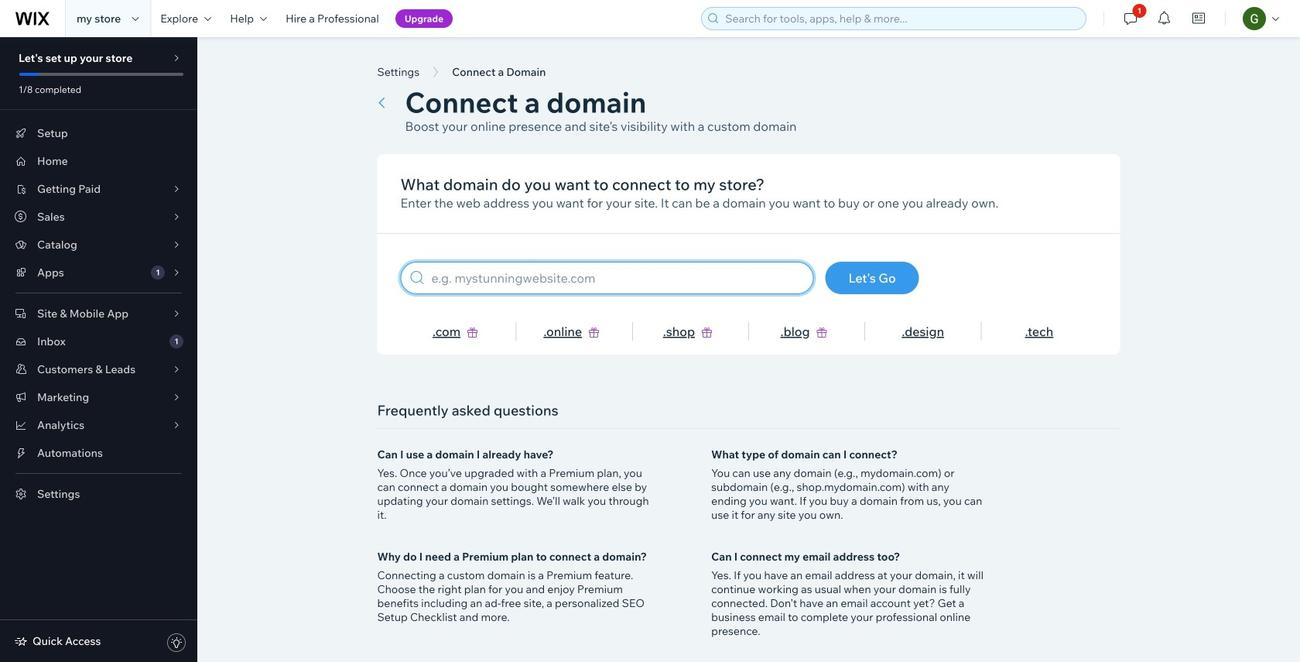 Task type: vqa. For each thing, say whether or not it's contained in the screenshot.
Search for tools, apps, help & more... "FIELD"
yes



Task type: describe. For each thing, give the bounding box(es) containing it.
sidebar element
[[0, 37, 197, 662]]

e.g. mystunningwebsite.com field
[[427, 263, 807, 293]]

Search for tools, apps, help & more... field
[[721, 8, 1082, 29]]



